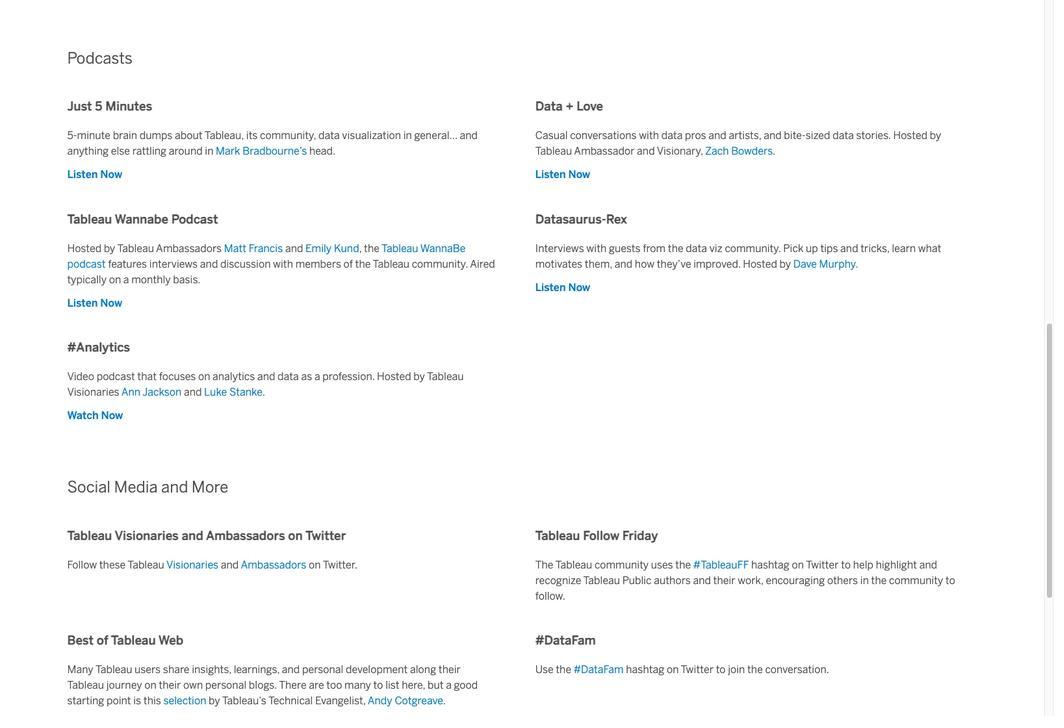 Task type: vqa. For each thing, say whether or not it's contained in the screenshot.
first Add Favorite button from the left
no



Task type: describe. For each thing, give the bounding box(es) containing it.
and inside the many tableau users share insights, learnings, and personal development along their tableau journey on their own personal blogs. there are too many to list here, but a good starting point is this
[[282, 664, 300, 676]]

others
[[828, 575, 859, 587]]

dave murphy link
[[794, 258, 856, 270]]

hosted up typically
[[67, 242, 102, 255]]

and left emily
[[285, 242, 303, 255]]

help
[[854, 559, 874, 571]]

wannabe
[[115, 212, 168, 227]]

just 5 minutes
[[67, 99, 152, 114]]

listen now link for datasaurus-
[[536, 280, 591, 296]]

discussion
[[220, 258, 271, 270]]

hosted inside video podcast that focuses on analytics and data as a profession. hosted by tableau visionaries
[[377, 371, 411, 383]]

and down #tableauff
[[693, 575, 711, 587]]

stories.
[[857, 130, 891, 142]]

1 vertical spatial their
[[439, 664, 461, 676]]

2 vertical spatial their
[[159, 680, 181, 692]]

highlight
[[876, 559, 918, 571]]

now for 5
[[100, 169, 122, 181]]

anything
[[67, 145, 109, 158]]

the
[[536, 559, 554, 571]]

minutes
[[105, 99, 152, 114]]

andy
[[368, 695, 393, 708]]

many
[[67, 664, 93, 676]]

as
[[301, 371, 312, 383]]

listen now for datasaurus-
[[536, 281, 591, 294]]

listen now for just
[[67, 169, 122, 181]]

watch
[[67, 410, 99, 422]]

on left join
[[667, 664, 679, 676]]

there
[[279, 680, 307, 692]]

now inside 'link'
[[101, 410, 123, 422]]

tableau inside "tableau wannabe podcast"
[[382, 242, 419, 255]]

a inside video podcast that focuses on analytics and data as a profession. hosted by tableau visionaries
[[315, 371, 320, 383]]

viz
[[710, 242, 723, 255]]

hosted by tableau ambassadors matt francis and emily kund , the
[[67, 242, 382, 255]]

by inside the 'casual conversations with data pros and artists, and bite-sized data stories. hosted by tableau ambassador and visionary,'
[[930, 130, 942, 142]]

these
[[99, 559, 126, 571]]

data + love
[[536, 99, 604, 114]]

luke
[[204, 386, 227, 399]]

ambassadors for and
[[206, 529, 285, 544]]

media
[[114, 478, 158, 497]]

by inside video podcast that focuses on analytics and data as a profession. hosted by tableau visionaries
[[414, 371, 425, 383]]

listen now link for tableau
[[67, 296, 122, 311]]

1 vertical spatial visionaries
[[115, 529, 179, 544]]

and right highlight
[[920, 559, 938, 571]]

visualization
[[342, 130, 401, 142]]

along
[[410, 664, 436, 676]]

here,
[[402, 680, 426, 692]]

and left visionary,
[[637, 145, 655, 158]]

starting
[[67, 695, 104, 708]]

casual
[[536, 130, 568, 142]]

selection link
[[164, 695, 206, 708]]

2 vertical spatial visionaries
[[166, 559, 219, 571]]

visionary,
[[657, 145, 704, 158]]

listen now link for just
[[67, 167, 122, 183]]

that
[[137, 371, 157, 383]]

ann
[[121, 386, 141, 399]]

tips
[[821, 242, 839, 255]]

features interviews and discussion with members of the tableau community. aired typically on a monthly basis.
[[67, 258, 495, 286]]

kund
[[334, 242, 359, 255]]

ambassador
[[574, 145, 635, 158]]

data inside 5-minute brain dumps about tableau, its community, data visualization in general… and anything else rattling around in
[[319, 130, 340, 142]]

profession.
[[323, 371, 375, 383]]

this
[[144, 695, 161, 708]]

in inside hashtag on twitter to help highlight and recognize tableau public authors and their work, encouraging others in the community to follow.
[[861, 575, 869, 587]]

point
[[107, 695, 131, 708]]

listen for datasaurus-
[[536, 281, 566, 294]]

#datafam link
[[574, 664, 624, 676]]

and inside features interviews and discussion with members of the tableau community. aired typically on a monthly basis.
[[200, 258, 218, 270]]

many
[[345, 680, 371, 692]]

ann jackson link
[[121, 386, 182, 399]]

tricks,
[[861, 242, 890, 255]]

listen now for data
[[536, 169, 591, 181]]

about
[[175, 130, 203, 142]]

sized
[[806, 130, 831, 142]]

a inside the many tableau users share insights, learnings, and personal development along their tableau journey on their own personal blogs. there are too many to list here, but a good starting point is this
[[446, 680, 452, 692]]

users
[[135, 664, 161, 676]]

stanke
[[229, 386, 262, 399]]

5-
[[67, 130, 77, 142]]

to inside the many tableau users share insights, learnings, and personal development along their tableau journey on their own personal blogs. there are too many to list here, but a good starting point is this
[[374, 680, 383, 692]]

the inside interviews with guests from the data viz community. pick up tips and tricks, learn what motivates them, and how they've improved. hosted by
[[668, 242, 684, 255]]

visionaries inside video podcast that focuses on analytics and data as a profession. hosted by tableau visionaries
[[67, 386, 119, 399]]

5
[[95, 99, 102, 114]]

twitter.
[[323, 559, 358, 571]]

focuses
[[159, 371, 196, 383]]

wannabe
[[421, 242, 466, 255]]

development
[[346, 664, 408, 676]]

the right ,
[[364, 242, 380, 255]]

tableau,
[[205, 130, 244, 142]]

data
[[536, 99, 563, 114]]

follow these tableau visionaries and ambassadors on twitter.
[[67, 559, 358, 571]]

1 vertical spatial #datafam
[[574, 664, 624, 676]]

1 vertical spatial of
[[97, 634, 108, 649]]

best
[[67, 634, 94, 649]]

listen for tableau
[[67, 297, 98, 309]]

matt francis link
[[224, 242, 283, 255]]

data inside interviews with guests from the data viz community. pick up tips and tricks, learn what motivates them, and how they've improved. hosted by
[[686, 242, 708, 255]]

listen now link for data
[[536, 167, 591, 183]]

by inside interviews with guests from the data viz community. pick up tips and tricks, learn what motivates them, and how they've improved. hosted by
[[780, 258, 791, 270]]

francis
[[249, 242, 283, 255]]

of inside features interviews and discussion with members of the tableau community. aired typically on a monthly basis.
[[344, 258, 353, 270]]

blogs.
[[249, 680, 277, 692]]

the inside features interviews and discussion with members of the tableau community. aired typically on a monthly basis.
[[355, 258, 371, 270]]

twitter for use the #datafam hashtag on twitter to join the conversation.
[[681, 664, 714, 676]]

emily
[[306, 242, 332, 255]]

a inside features interviews and discussion with members of the tableau community. aired typically on a monthly basis.
[[123, 274, 129, 286]]

public
[[623, 575, 652, 587]]

podcasts
[[67, 49, 133, 67]]

on up ambassadors link
[[288, 529, 303, 544]]

data inside video podcast that focuses on analytics and data as a profession. hosted by tableau visionaries
[[278, 371, 299, 383]]

tableau wannabe podcast
[[67, 212, 218, 227]]

podcast
[[171, 212, 218, 227]]

the tableau community uses the #tableauff
[[536, 559, 749, 571]]

interviews
[[149, 258, 198, 270]]

community,
[[260, 130, 316, 142]]

zach bowders .
[[706, 145, 776, 158]]

and down the guests
[[615, 258, 633, 270]]

watch now link
[[67, 409, 123, 424]]

head.
[[310, 145, 336, 158]]

how
[[635, 258, 655, 270]]

journey
[[106, 680, 142, 692]]

selection
[[164, 695, 206, 708]]

and down tableau visionaries and ambassadors on twitter
[[221, 559, 239, 571]]

hosted inside interviews with guests from the data viz community. pick up tips and tricks, learn what motivates them, and how they've improved. hosted by
[[743, 258, 778, 270]]

the up the authors
[[676, 559, 691, 571]]

interviews with guests from the data viz community. pick up tips and tricks, learn what motivates them, and how they've improved. hosted by
[[536, 242, 942, 270]]

dave
[[794, 258, 817, 270]]

and up the visionaries link
[[182, 529, 203, 544]]

authors
[[654, 575, 691, 587]]

0 horizontal spatial personal
[[205, 680, 247, 692]]

technical
[[269, 695, 313, 708]]

0 vertical spatial community
[[595, 559, 649, 571]]

social media and more
[[67, 478, 229, 497]]

cotgreave
[[395, 695, 443, 708]]



Task type: locate. For each thing, give the bounding box(es) containing it.
podcast up typically
[[67, 258, 106, 270]]

and down focuses on the bottom
[[184, 386, 202, 399]]

a
[[123, 274, 129, 286], [315, 371, 320, 383], [446, 680, 452, 692]]

1 horizontal spatial with
[[587, 242, 607, 255]]

basis.
[[173, 274, 201, 286]]

follow left friday
[[583, 529, 620, 544]]

#datafam right use
[[574, 664, 624, 676]]

0 horizontal spatial community
[[595, 559, 649, 571]]

rex
[[606, 212, 628, 227]]

a right the but at the bottom of the page
[[446, 680, 452, 692]]

listen for just
[[67, 169, 98, 181]]

personal down "insights,"
[[205, 680, 247, 692]]

2 horizontal spatial their
[[714, 575, 736, 587]]

2 vertical spatial with
[[273, 258, 293, 270]]

0 horizontal spatial of
[[97, 634, 108, 649]]

with inside interviews with guests from the data viz community. pick up tips and tricks, learn what motivates them, and how they've improved. hosted by
[[587, 242, 607, 255]]

improved.
[[694, 258, 741, 270]]

motivates
[[536, 258, 583, 270]]

listen down 'casual'
[[536, 169, 566, 181]]

zach bowders link
[[706, 145, 773, 158]]

on up ann jackson and luke stanke .
[[198, 371, 210, 383]]

personal
[[302, 664, 344, 676], [205, 680, 247, 692]]

monthly
[[131, 274, 171, 286]]

hosted
[[894, 130, 928, 142], [67, 242, 102, 255], [743, 258, 778, 270], [377, 371, 411, 383]]

and inside 5-minute brain dumps about tableau, its community, data visualization in general… and anything else rattling around in
[[460, 130, 478, 142]]

listen now link down motivates
[[536, 280, 591, 296]]

0 vertical spatial hashtag
[[752, 559, 790, 571]]

listen now down the anything on the top left of the page
[[67, 169, 122, 181]]

#datafam up use
[[536, 634, 596, 649]]

their up the but at the bottom of the page
[[439, 664, 461, 676]]

use
[[536, 664, 554, 676]]

the down ,
[[355, 258, 371, 270]]

its
[[246, 130, 258, 142]]

and left bite-
[[764, 130, 782, 142]]

jackson
[[143, 386, 182, 399]]

ambassadors for tableau
[[156, 242, 222, 255]]

with down francis
[[273, 258, 293, 270]]

own
[[183, 680, 203, 692]]

and down hosted by tableau ambassadors matt francis and emily kund , the
[[200, 258, 218, 270]]

1 vertical spatial with
[[587, 242, 607, 255]]

the inside hashtag on twitter to help highlight and recognize tableau public authors and their work, encouraging others in the community to follow.
[[872, 575, 887, 587]]

dumps
[[140, 130, 173, 142]]

community.
[[725, 242, 781, 255], [412, 258, 468, 270]]

the up they've
[[668, 242, 684, 255]]

community. down the wannabe
[[412, 258, 468, 270]]

0 horizontal spatial their
[[159, 680, 181, 692]]

on up 'this'
[[144, 680, 157, 692]]

listen now down motivates
[[536, 281, 591, 294]]

1 vertical spatial personal
[[205, 680, 247, 692]]

on inside hashtag on twitter to help highlight and recognize tableau public authors and their work, encouraging others in the community to follow.
[[792, 559, 804, 571]]

now for +
[[569, 169, 591, 181]]

listen now down 'casual'
[[536, 169, 591, 181]]

learn
[[892, 242, 916, 255]]

bradbourne's
[[243, 145, 307, 158]]

#tableauff
[[694, 559, 749, 571]]

2 vertical spatial in
[[861, 575, 869, 587]]

0 vertical spatial their
[[714, 575, 736, 587]]

1 horizontal spatial of
[[344, 258, 353, 270]]

minute
[[77, 130, 111, 142]]

2 horizontal spatial twitter
[[806, 559, 839, 571]]

now down them,
[[569, 281, 591, 294]]

and up zach
[[709, 130, 727, 142]]

tableau inside features interviews and discussion with members of the tableau community. aired typically on a monthly basis.
[[373, 258, 410, 270]]

their down #tableauff
[[714, 575, 736, 587]]

data left the as
[[278, 371, 299, 383]]

their inside hashtag on twitter to help highlight and recognize tableau public authors and their work, encouraging others in the community to follow.
[[714, 575, 736, 587]]

zach
[[706, 145, 729, 158]]

with up them,
[[587, 242, 607, 255]]

0 vertical spatial in
[[404, 130, 412, 142]]

0 horizontal spatial in
[[205, 145, 214, 158]]

1 horizontal spatial personal
[[302, 664, 344, 676]]

by
[[930, 130, 942, 142], [104, 242, 115, 255], [780, 258, 791, 270], [414, 371, 425, 383], [209, 695, 220, 708]]

with inside features interviews and discussion with members of the tableau community. aired typically on a monthly basis.
[[273, 258, 293, 270]]

listen for data
[[536, 169, 566, 181]]

bite-
[[784, 130, 806, 142]]

else
[[111, 145, 130, 158]]

hashtag up work, in the right bottom of the page
[[752, 559, 790, 571]]

to
[[842, 559, 851, 571], [946, 575, 956, 587], [716, 664, 726, 676], [374, 680, 383, 692]]

typically
[[67, 274, 107, 286]]

tableau wannabe podcast
[[67, 242, 466, 270]]

0 vertical spatial community.
[[725, 242, 781, 255]]

and up stanke
[[257, 371, 275, 383]]

1 horizontal spatial a
[[315, 371, 320, 383]]

1 horizontal spatial hashtag
[[752, 559, 790, 571]]

a right the as
[[315, 371, 320, 383]]

0 vertical spatial of
[[344, 258, 353, 270]]

mark bradbourne's link
[[216, 145, 307, 158]]

listen
[[67, 169, 98, 181], [536, 169, 566, 181], [536, 281, 566, 294], [67, 297, 98, 309]]

many tableau users share insights, learnings, and personal development along their tableau journey on their own personal blogs. there are too many to list here, but a good starting point is this
[[67, 664, 478, 708]]

#tableauff link
[[694, 559, 749, 571]]

listen now down typically
[[67, 297, 122, 309]]

community inside hashtag on twitter to help highlight and recognize tableau public authors and their work, encouraging others in the community to follow.
[[890, 575, 944, 587]]

0 horizontal spatial twitter
[[306, 529, 346, 544]]

tableau follow friday
[[536, 529, 658, 544]]

community up the public
[[595, 559, 649, 571]]

now right watch
[[101, 410, 123, 422]]

data up visionary,
[[662, 130, 683, 142]]

1 vertical spatial in
[[205, 145, 214, 158]]

now for wannabe
[[100, 297, 122, 309]]

2 vertical spatial twitter
[[681, 664, 714, 676]]

guests
[[609, 242, 641, 255]]

0 vertical spatial twitter
[[306, 529, 346, 544]]

selection by tableau's technical evangelist, andy cotgreave .
[[164, 695, 446, 708]]

from
[[643, 242, 666, 255]]

the
[[364, 242, 380, 255], [668, 242, 684, 255], [355, 258, 371, 270], [676, 559, 691, 571], [872, 575, 887, 587], [556, 664, 572, 676], [748, 664, 763, 676]]

listen down typically
[[67, 297, 98, 309]]

hashtag
[[752, 559, 790, 571], [626, 664, 665, 676]]

2 horizontal spatial a
[[446, 680, 452, 692]]

up
[[806, 242, 819, 255]]

now down else on the left top
[[100, 169, 122, 181]]

listen down the anything on the top left of the page
[[67, 169, 98, 181]]

podcast up ann
[[97, 371, 135, 383]]

1 vertical spatial ambassadors
[[206, 529, 285, 544]]

ambassadors
[[156, 242, 222, 255], [206, 529, 285, 544], [241, 559, 307, 571]]

1 vertical spatial a
[[315, 371, 320, 383]]

1 horizontal spatial their
[[439, 664, 461, 676]]

visionaries up these
[[115, 529, 179, 544]]

follow left these
[[67, 559, 97, 571]]

analytics
[[213, 371, 255, 383]]

0 vertical spatial #datafam
[[536, 634, 596, 649]]

visionaries down tableau visionaries and ambassadors on twitter
[[166, 559, 219, 571]]

emily kund link
[[306, 242, 359, 255]]

now down 'ambassador'
[[569, 169, 591, 181]]

tableau visionaries and ambassadors on twitter
[[67, 529, 346, 544]]

twitter inside hashtag on twitter to help highlight and recognize tableau public authors and their work, encouraging others in the community to follow.
[[806, 559, 839, 571]]

the right use
[[556, 664, 572, 676]]

listen now link down typically
[[67, 296, 122, 311]]

on left twitter.
[[309, 559, 321, 571]]

listen now link down 'casual'
[[536, 167, 591, 183]]

now
[[100, 169, 122, 181], [569, 169, 591, 181], [569, 281, 591, 294], [100, 297, 122, 309], [101, 410, 123, 422]]

work,
[[738, 575, 764, 587]]

with inside the 'casual conversations with data pros and artists, and bite-sized data stories. hosted by tableau ambassador and visionary,'
[[639, 130, 659, 142]]

datasaurus-rex
[[536, 212, 628, 227]]

data right sized
[[833, 130, 854, 142]]

now for rex
[[569, 281, 591, 294]]

data up head.
[[319, 130, 340, 142]]

of down kund
[[344, 258, 353, 270]]

a down features in the top left of the page
[[123, 274, 129, 286]]

on inside the many tableau users share insights, learnings, and personal development along their tableau journey on their own personal blogs. there are too many to list here, but a good starting point is this
[[144, 680, 157, 692]]

tableau inside hashtag on twitter to help highlight and recognize tableau public authors and their work, encouraging others in the community to follow.
[[584, 575, 620, 587]]

1 vertical spatial community.
[[412, 258, 468, 270]]

around
[[169, 145, 203, 158]]

is
[[133, 695, 141, 708]]

twitter up twitter.
[[306, 529, 346, 544]]

twitter left join
[[681, 664, 714, 676]]

their down share
[[159, 680, 181, 692]]

friday
[[623, 529, 658, 544]]

and inside video podcast that focuses on analytics and data as a profession. hosted by tableau visionaries
[[257, 371, 275, 383]]

with
[[639, 130, 659, 142], [587, 242, 607, 255], [273, 258, 293, 270]]

conversation.
[[766, 664, 830, 676]]

hosted right profession.
[[377, 371, 411, 383]]

hashtag right #datafam link
[[626, 664, 665, 676]]

ann jackson and luke stanke .
[[121, 386, 265, 399]]

,
[[359, 242, 362, 255]]

aired
[[470, 258, 495, 270]]

listen now link down the anything on the top left of the page
[[67, 167, 122, 183]]

the down help
[[872, 575, 887, 587]]

and
[[460, 130, 478, 142], [709, 130, 727, 142], [764, 130, 782, 142], [637, 145, 655, 158], [285, 242, 303, 255], [841, 242, 859, 255], [200, 258, 218, 270], [615, 258, 633, 270], [257, 371, 275, 383], [184, 386, 202, 399], [161, 478, 188, 497], [182, 529, 203, 544], [221, 559, 239, 571], [920, 559, 938, 571], [693, 575, 711, 587], [282, 664, 300, 676]]

on up encouraging
[[792, 559, 804, 571]]

follow.
[[536, 590, 566, 603]]

evangelist,
[[315, 695, 366, 708]]

encouraging
[[766, 575, 825, 587]]

listen down motivates
[[536, 281, 566, 294]]

hashtag on twitter to help highlight and recognize tableau public authors and their work, encouraging others in the community to follow.
[[536, 559, 956, 603]]

they've
[[657, 258, 692, 270]]

in left general…
[[404, 130, 412, 142]]

0 vertical spatial podcast
[[67, 258, 106, 270]]

hosted right improved.
[[743, 258, 778, 270]]

2 horizontal spatial in
[[861, 575, 869, 587]]

of right best
[[97, 634, 108, 649]]

0 horizontal spatial follow
[[67, 559, 97, 571]]

community down highlight
[[890, 575, 944, 587]]

and left more
[[161, 478, 188, 497]]

pick
[[784, 242, 804, 255]]

1 horizontal spatial community.
[[725, 242, 781, 255]]

hosted right the stories.
[[894, 130, 928, 142]]

data left "viz"
[[686, 242, 708, 255]]

pros
[[685, 130, 707, 142]]

on inside video podcast that focuses on analytics and data as a profession. hosted by tableau visionaries
[[198, 371, 210, 383]]

datasaurus-
[[536, 212, 607, 227]]

hashtag inside hashtag on twitter to help highlight and recognize tableau public authors and their work, encouraging others in the community to follow.
[[752, 559, 790, 571]]

with up visionary,
[[639, 130, 659, 142]]

and up murphy
[[841, 242, 859, 255]]

but
[[428, 680, 444, 692]]

tableau inside video podcast that focuses on analytics and data as a profession. hosted by tableau visionaries
[[427, 371, 464, 383]]

and up there
[[282, 664, 300, 676]]

too
[[327, 680, 342, 692]]

andy cotgreave link
[[368, 695, 443, 708]]

list
[[386, 680, 400, 692]]

now down typically
[[100, 297, 122, 309]]

are
[[309, 680, 324, 692]]

web
[[159, 634, 183, 649]]

0 vertical spatial visionaries
[[67, 386, 119, 399]]

tableau inside the 'casual conversations with data pros and artists, and bite-sized data stories. hosted by tableau ambassador and visionary,'
[[536, 145, 572, 158]]

1 vertical spatial community
[[890, 575, 944, 587]]

community. inside features interviews and discussion with members of the tableau community. aired typically on a monthly basis.
[[412, 258, 468, 270]]

1 horizontal spatial in
[[404, 130, 412, 142]]

community
[[595, 559, 649, 571], [890, 575, 944, 587]]

in down help
[[861, 575, 869, 587]]

and right general…
[[460, 130, 478, 142]]

2 horizontal spatial with
[[639, 130, 659, 142]]

1 horizontal spatial community
[[890, 575, 944, 587]]

visionaries down 'video'
[[67, 386, 119, 399]]

in left 'mark'
[[205, 145, 214, 158]]

best of tableau web
[[67, 634, 183, 649]]

0 vertical spatial ambassadors
[[156, 242, 222, 255]]

of
[[344, 258, 353, 270], [97, 634, 108, 649]]

.
[[773, 145, 776, 158], [856, 258, 859, 270], [262, 386, 265, 399], [443, 695, 446, 708]]

0 vertical spatial with
[[639, 130, 659, 142]]

2 vertical spatial ambassadors
[[241, 559, 307, 571]]

0 horizontal spatial with
[[273, 258, 293, 270]]

interviews
[[536, 242, 584, 255]]

1 vertical spatial follow
[[67, 559, 97, 571]]

0 vertical spatial a
[[123, 274, 129, 286]]

community. inside interviews with guests from the data viz community. pick up tips and tricks, learn what motivates them, and how they've improved. hosted by
[[725, 242, 781, 255]]

0 horizontal spatial a
[[123, 274, 129, 286]]

hosted inside the 'casual conversations with data pros and artists, and bite-sized data stories. hosted by tableau ambassador and visionary,'
[[894, 130, 928, 142]]

1 vertical spatial twitter
[[806, 559, 839, 571]]

podcast inside video podcast that focuses on analytics and data as a profession. hosted by tableau visionaries
[[97, 371, 135, 383]]

1 horizontal spatial twitter
[[681, 664, 714, 676]]

1 horizontal spatial follow
[[583, 529, 620, 544]]

podcast inside "tableau wannabe podcast"
[[67, 258, 106, 270]]

0 horizontal spatial community.
[[412, 258, 468, 270]]

artists,
[[729, 130, 762, 142]]

0 vertical spatial follow
[[583, 529, 620, 544]]

0 horizontal spatial hashtag
[[626, 664, 665, 676]]

on down features in the top left of the page
[[109, 274, 121, 286]]

personal up are
[[302, 664, 344, 676]]

1 vertical spatial hashtag
[[626, 664, 665, 676]]

listen now for tableau
[[67, 297, 122, 309]]

0 vertical spatial personal
[[302, 664, 344, 676]]

1 vertical spatial podcast
[[97, 371, 135, 383]]

twitter up others
[[806, 559, 839, 571]]

rattling
[[132, 145, 167, 158]]

twitter for tableau visionaries and ambassadors on twitter
[[306, 529, 346, 544]]

on inside features interviews and discussion with members of the tableau community. aired typically on a monthly basis.
[[109, 274, 121, 286]]

the right join
[[748, 664, 763, 676]]

2 vertical spatial a
[[446, 680, 452, 692]]

community. right "viz"
[[725, 242, 781, 255]]



